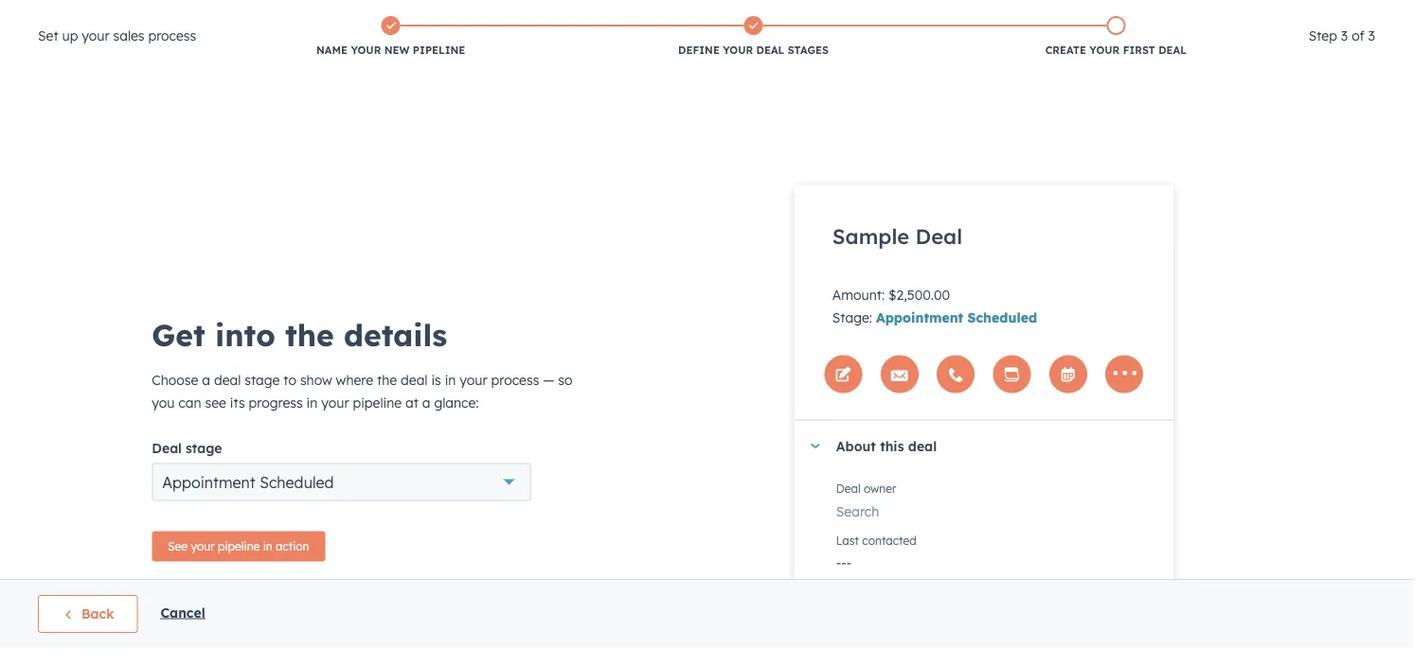 Task type: vqa. For each thing, say whether or not it's contained in the screenshot.
the Send
no



Task type: describe. For each thing, give the bounding box(es) containing it.
appointment scheduled button
[[152, 464, 531, 501]]

$2,500.00
[[889, 287, 950, 303]]

so
[[558, 372, 573, 388]]

define
[[678, 44, 720, 57]]

list containing name your new pipeline
[[210, 12, 1298, 62]]

0 vertical spatial a
[[202, 372, 210, 388]]

deal for deal stage
[[152, 440, 182, 456]]

0 vertical spatial the
[[285, 316, 334, 354]]

deal right first
[[1159, 44, 1187, 57]]

you
[[152, 394, 175, 411]]

amount: $2,500.00 stage: appointment scheduled
[[833, 287, 1038, 326]]

action
[[276, 540, 309, 554]]

1 horizontal spatial in
[[307, 394, 318, 411]]

see
[[168, 540, 188, 554]]

your inside create your first deal list item
[[1090, 44, 1120, 57]]

can
[[179, 394, 201, 411]]

your right up
[[82, 27, 110, 44]]

1 3 from the left
[[1341, 27, 1348, 44]]

2 3 from the left
[[1369, 27, 1376, 44]]

your inside name your new pipeline completed list item
[[351, 44, 381, 57]]

sample
[[833, 224, 910, 250]]

sales
[[113, 27, 145, 44]]

define your deal stages
[[678, 44, 829, 57]]

progress
[[249, 394, 303, 411]]

pipeline inside choose a deal stage to show where the deal is in your process —  so you can see its progress in your pipeline at a glance:
[[353, 394, 402, 411]]

at
[[406, 394, 419, 411]]

contacted
[[863, 534, 917, 549]]

about this deal button
[[795, 421, 1155, 472]]

deal owner search
[[836, 482, 897, 520]]

0 vertical spatial deal
[[916, 224, 963, 250]]

process inside choose a deal stage to show where the deal is in your process —  so you can see its progress in your pipeline at a glance:
[[491, 372, 539, 388]]

Last contacted text field
[[836, 545, 1155, 576]]

your inside define your deal stages completed list item
[[723, 44, 753, 57]]

scheduled inside 'amount: $2,500.00 stage: appointment scheduled'
[[968, 309, 1038, 326]]

deal for about this deal
[[908, 438, 937, 455]]

calling icon image
[[1099, 9, 1116, 27]]

your up glance:
[[460, 372, 488, 388]]

the inside choose a deal stage to show where the deal is in your process —  so you can see its progress in your pipeline at a glance:
[[377, 372, 397, 388]]

choose
[[152, 372, 198, 388]]

caret image
[[810, 444, 821, 449]]

set
[[38, 27, 58, 44]]

1 vertical spatial a
[[422, 394, 431, 411]]

into
[[215, 316, 275, 354]]

to
[[284, 372, 297, 388]]

appointment inside 'appointment scheduled' popup button
[[162, 473, 256, 492]]

is
[[431, 372, 441, 388]]

where
[[336, 372, 373, 388]]

in inside see your pipeline in action button
[[263, 540, 273, 554]]

create your first deal
[[1046, 44, 1187, 57]]

amount:
[[833, 287, 885, 303]]

deal stage
[[152, 440, 222, 456]]

details
[[344, 316, 447, 354]]

appointment scheduled
[[162, 473, 334, 492]]



Task type: locate. For each thing, give the bounding box(es) containing it.
1 horizontal spatial stage
[[245, 372, 280, 388]]

deal right the this at the bottom
[[908, 438, 937, 455]]

menu item up first
[[1128, 0, 1168, 30]]

your
[[82, 27, 110, 44], [351, 44, 381, 57], [723, 44, 753, 57], [1090, 44, 1120, 57], [460, 372, 488, 388], [321, 394, 349, 411], [191, 540, 215, 554]]

back button
[[38, 596, 138, 634]]

1 horizontal spatial a
[[422, 394, 431, 411]]

1 horizontal spatial appointment
[[876, 309, 964, 326]]

your right "see"
[[191, 540, 215, 554]]

step
[[1309, 27, 1338, 44]]

0 horizontal spatial pipeline
[[218, 540, 260, 554]]

your right define
[[723, 44, 753, 57]]

stage
[[245, 372, 280, 388], [186, 440, 222, 456]]

cancel link
[[160, 605, 205, 622]]

owner
[[864, 482, 897, 496]]

in right is
[[445, 372, 456, 388]]

calling icon button
[[1091, 2, 1123, 30]]

0 vertical spatial appointment
[[876, 309, 964, 326]]

a up see
[[202, 372, 210, 388]]

1 vertical spatial in
[[307, 394, 318, 411]]

process
[[148, 27, 196, 44], [491, 372, 539, 388]]

pipeline
[[413, 44, 466, 57], [353, 394, 402, 411], [218, 540, 260, 554]]

glance:
[[434, 394, 479, 411]]

0 vertical spatial scheduled
[[968, 309, 1038, 326]]

3 left of
[[1341, 27, 1348, 44]]

menu item up the search hubspot search field
[[1272, 0, 1391, 30]]

1 horizontal spatial deal
[[836, 482, 861, 496]]

back
[[81, 606, 114, 623]]

deal left is
[[401, 372, 428, 388]]

search
[[836, 504, 879, 520]]

get
[[152, 316, 205, 354]]

upgrade
[[1022, 9, 1075, 25]]

deal up search
[[836, 482, 861, 496]]

step 3 of 3
[[1309, 27, 1376, 44]]

deal
[[757, 44, 785, 57], [1159, 44, 1187, 57], [214, 372, 241, 388], [401, 372, 428, 388], [908, 438, 937, 455]]

1 menu item from the left
[[1128, 0, 1168, 30]]

1 horizontal spatial process
[[491, 372, 539, 388]]

1 horizontal spatial pipeline
[[353, 394, 402, 411]]

0 horizontal spatial a
[[202, 372, 210, 388]]

2 menu item from the left
[[1272, 0, 1391, 30]]

deal inside deal owner search
[[836, 482, 861, 496]]

0 horizontal spatial 3
[[1341, 27, 1348, 44]]

your down show
[[321, 394, 349, 411]]

about
[[836, 438, 876, 455]]

its
[[230, 394, 245, 411]]

1 vertical spatial deal
[[152, 440, 182, 456]]

stage down see
[[186, 440, 222, 456]]

in left the action
[[263, 540, 273, 554]]

1 vertical spatial the
[[377, 372, 397, 388]]

1 horizontal spatial 3
[[1369, 27, 1376, 44]]

list
[[210, 12, 1298, 62]]

scheduled inside 'appointment scheduled' popup button
[[260, 473, 334, 492]]

1 vertical spatial scheduled
[[260, 473, 334, 492]]

pipeline inside list item
[[413, 44, 466, 57]]

deal up $2,500.00
[[916, 224, 963, 250]]

pipeline down where
[[353, 394, 402, 411]]

0 horizontal spatial appointment
[[162, 473, 256, 492]]

stage:
[[833, 309, 873, 326]]

3 right of
[[1369, 27, 1376, 44]]

last
[[836, 534, 859, 549]]

deal for define your deal stages
[[757, 44, 785, 57]]

in down show
[[307, 394, 318, 411]]

see your pipeline in action button
[[152, 532, 325, 562]]

0 horizontal spatial scheduled
[[260, 473, 334, 492]]

0 horizontal spatial deal
[[152, 440, 182, 456]]

3
[[1341, 27, 1348, 44], [1369, 27, 1376, 44]]

the up show
[[285, 316, 334, 354]]

0 vertical spatial stage
[[245, 372, 280, 388]]

the
[[285, 316, 334, 354], [377, 372, 397, 388]]

name
[[316, 44, 348, 57]]

0 horizontal spatial stage
[[186, 440, 222, 456]]

0 horizontal spatial process
[[148, 27, 196, 44]]

see
[[205, 394, 226, 411]]

your down calling icon
[[1090, 44, 1120, 57]]

cancel
[[160, 605, 205, 622]]

set up your sales process
[[38, 27, 196, 44]]

1 vertical spatial process
[[491, 372, 539, 388]]

upgrade menu
[[990, 0, 1391, 37]]

last contacted
[[836, 534, 917, 549]]

first
[[1123, 44, 1156, 57]]

1 vertical spatial appointment
[[162, 473, 256, 492]]

—
[[543, 372, 555, 388]]

process right 'sales'
[[148, 27, 196, 44]]

define your deal stages completed list item
[[572, 12, 935, 62]]

pipeline right new
[[413, 44, 466, 57]]

see your pipeline in action
[[168, 540, 309, 554]]

name your new pipeline
[[316, 44, 466, 57]]

in
[[445, 372, 456, 388], [307, 394, 318, 411], [263, 540, 273, 554]]

2 vertical spatial deal
[[836, 482, 861, 496]]

2 horizontal spatial pipeline
[[413, 44, 466, 57]]

menu item
[[1128, 0, 1168, 30], [1272, 0, 1391, 30]]

the right where
[[377, 372, 397, 388]]

0 horizontal spatial the
[[285, 316, 334, 354]]

stages
[[788, 44, 829, 57]]

pipeline left the action
[[218, 540, 260, 554]]

sample deal
[[833, 224, 963, 250]]

this
[[880, 438, 904, 455]]

your left new
[[351, 44, 381, 57]]

show
[[300, 372, 332, 388]]

2 vertical spatial in
[[263, 540, 273, 554]]

1 horizontal spatial the
[[377, 372, 397, 388]]

0 vertical spatial process
[[148, 27, 196, 44]]

stage up progress
[[245, 372, 280, 388]]

up
[[62, 27, 78, 44]]

create your first deal list item
[[935, 12, 1298, 62]]

create
[[1046, 44, 1087, 57]]

deal
[[916, 224, 963, 250], [152, 440, 182, 456], [836, 482, 861, 496]]

1 vertical spatial pipeline
[[353, 394, 402, 411]]

choose a deal stage to show where the deal is in your process —  so you can see its progress in your pipeline at a glance:
[[152, 372, 573, 411]]

appointment
[[876, 309, 964, 326], [162, 473, 256, 492]]

search button
[[836, 493, 1155, 524]]

deal up its
[[214, 372, 241, 388]]

about this deal
[[836, 438, 937, 455]]

2 vertical spatial pipeline
[[218, 540, 260, 554]]

process left —
[[491, 372, 539, 388]]

name your new pipeline completed list item
[[210, 12, 572, 62]]

1 horizontal spatial menu item
[[1272, 0, 1391, 30]]

0 horizontal spatial menu item
[[1128, 0, 1168, 30]]

Search HubSpot search field
[[1147, 40, 1379, 72]]

new
[[384, 44, 410, 57]]

a right at
[[422, 394, 431, 411]]

1 horizontal spatial scheduled
[[968, 309, 1038, 326]]

appointment inside 'amount: $2,500.00 stage: appointment scheduled'
[[876, 309, 964, 326]]

upgrade image
[[1001, 9, 1018, 26]]

deal down you
[[152, 440, 182, 456]]

scheduled
[[968, 309, 1038, 326], [260, 473, 334, 492]]

stage inside choose a deal stage to show where the deal is in your process —  so you can see its progress in your pipeline at a glance:
[[245, 372, 280, 388]]

2 horizontal spatial deal
[[916, 224, 963, 250]]

pipeline inside button
[[218, 540, 260, 554]]

0 vertical spatial pipeline
[[413, 44, 466, 57]]

appointment down $2,500.00
[[876, 309, 964, 326]]

of
[[1352, 27, 1365, 44]]

0 vertical spatial in
[[445, 372, 456, 388]]

deal left stages
[[757, 44, 785, 57]]

deal for deal owner search
[[836, 482, 861, 496]]

your inside see your pipeline in action button
[[191, 540, 215, 554]]

a
[[202, 372, 210, 388], [422, 394, 431, 411]]

deal for choose a deal stage to show where the deal is in your process —  so you can see its progress in your pipeline at a glance:
[[214, 372, 241, 388]]

get into the details
[[152, 316, 447, 354]]

1 vertical spatial stage
[[186, 440, 222, 456]]

2 horizontal spatial in
[[445, 372, 456, 388]]

0 horizontal spatial in
[[263, 540, 273, 554]]

deal inside dropdown button
[[908, 438, 937, 455]]

appointment down deal stage
[[162, 473, 256, 492]]



